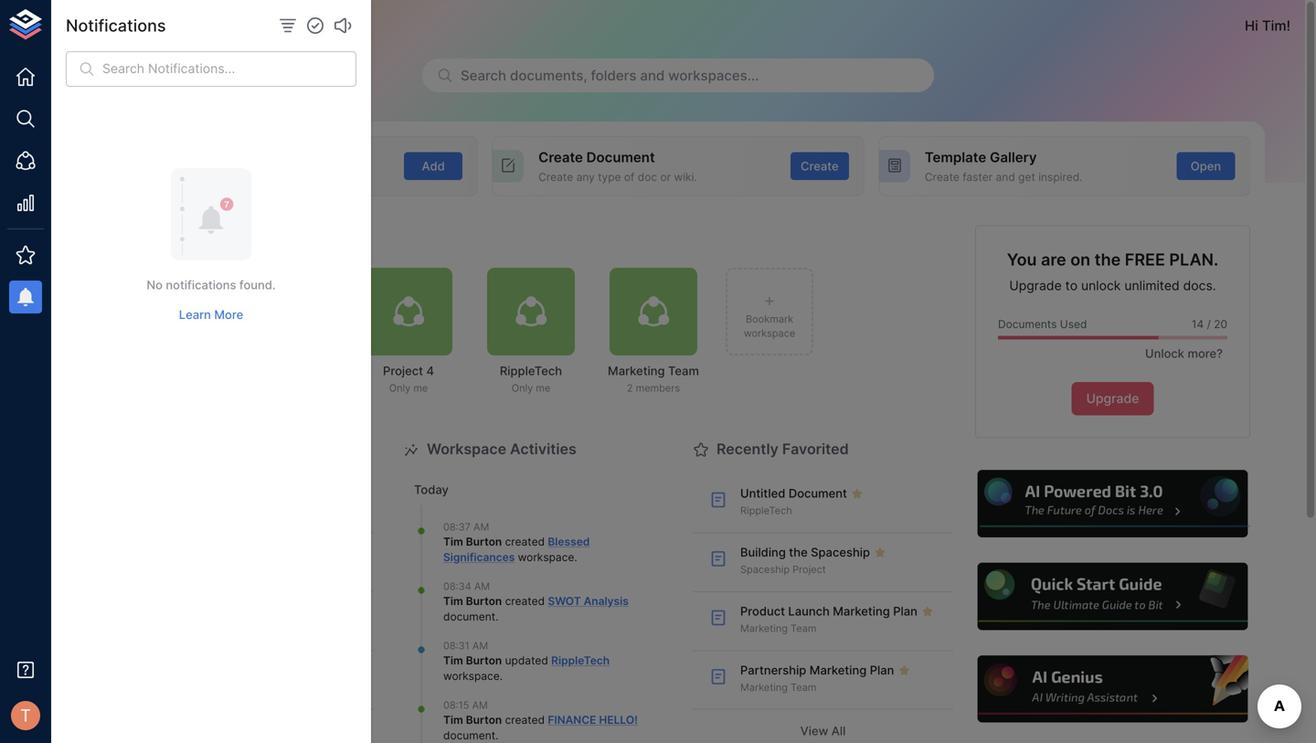 Task type: describe. For each thing, give the bounding box(es) containing it.
. down blessed
[[575, 551, 578, 564]]

marketing down the "product launch marketing plan"
[[810, 663, 867, 678]]

t button
[[5, 696, 46, 736]]

it
[[260, 170, 266, 184]]

add button
[[404, 152, 463, 180]]

create inside button
[[801, 159, 839, 173]]

1 vertical spatial spaceship
[[741, 564, 790, 576]]

documents
[[999, 318, 1058, 331]]

mark all read image
[[305, 15, 326, 37]]

documents,
[[510, 67, 588, 84]]

me inside rippletech only me
[[536, 382, 551, 394]]

08:15
[[444, 700, 470, 712]]

open button
[[1177, 152, 1236, 180]]

0 vertical spatial plan
[[894, 604, 918, 619]]

any
[[577, 170, 595, 184]]

burton for swot
[[466, 595, 502, 608]]

untitled
[[741, 487, 786, 501]]

today
[[414, 483, 449, 497]]

analysis
[[584, 595, 629, 608]]

marketing team for product
[[741, 623, 817, 635]]

product launch marketing plan
[[741, 604, 918, 619]]

notifications
[[66, 15, 166, 36]]

spaceship project
[[741, 564, 827, 576]]

am for swot
[[475, 581, 490, 593]]

tim down 08:37
[[444, 536, 464, 549]]

1 burton from the top
[[466, 536, 502, 549]]

project inside project 4 only me
[[383, 364, 423, 378]]

collaborate or make it private.
[[152, 170, 308, 184]]

1 vertical spatial project
[[793, 564, 827, 576]]

team for product
[[791, 623, 817, 635]]

unlock
[[1146, 347, 1185, 361]]

marketing team 2 members
[[608, 364, 700, 394]]

workspace activities
[[427, 440, 577, 458]]

create inside template gallery create faster and get inspired.
[[925, 170, 960, 184]]

document for untitled
[[789, 487, 848, 501]]

14
[[1193, 318, 1205, 331]]

you are on the free plan. upgrade to unlock unlimited docs.
[[1008, 250, 1219, 294]]

docs.
[[1184, 278, 1217, 294]]

no
[[147, 278, 163, 292]]

team inside 'marketing team 2 members'
[[669, 364, 700, 378]]

search documents, folders and workspaces...
[[461, 67, 760, 84]]

rogue enterprises
[[95, 17, 217, 34]]

recently
[[717, 440, 779, 458]]

document for finance hello!
[[444, 729, 496, 742]]

building
[[741, 545, 786, 560]]

partnership
[[741, 663, 807, 678]]

3 help image from the top
[[976, 653, 1251, 726]]

more?
[[1188, 347, 1224, 361]]

tim for finance hello!
[[444, 714, 464, 727]]

rogue
[[95, 17, 137, 34]]

1 or from the left
[[215, 170, 226, 184]]

add
[[422, 159, 445, 173]]

more
[[214, 308, 243, 322]]

tim for swot analysis
[[444, 595, 464, 608]]

rippletech for rippletech only me
[[500, 364, 563, 378]]

document for create
[[587, 149, 655, 166]]

template gallery create faster and get inspired.
[[925, 149, 1083, 184]]

hi tim !
[[1246, 17, 1291, 34]]

untitled document
[[741, 487, 848, 501]]

make
[[229, 170, 257, 184]]

rippletech only me
[[500, 364, 563, 394]]

. inside 08:34 am tim burton created swot analysis document .
[[496, 610, 499, 624]]

08:34
[[444, 581, 472, 593]]

t
[[20, 706, 31, 726]]

finance
[[548, 714, 597, 727]]

2 help image from the top
[[976, 561, 1251, 633]]

. inside 08:15 am tim burton created finance hello! document .
[[496, 729, 499, 742]]

4
[[427, 364, 434, 378]]

notifications
[[166, 278, 236, 292]]

workspace inside 08:31 am tim burton updated rippletech workspace .
[[444, 670, 500, 683]]

used
[[1061, 318, 1088, 331]]

blessed significances
[[444, 536, 590, 564]]

to
[[1066, 278, 1078, 294]]

workspaces...
[[669, 67, 760, 84]]

inspired.
[[1039, 170, 1083, 184]]

bookmark
[[746, 313, 794, 325]]

updated
[[505, 654, 549, 668]]

get
[[1019, 170, 1036, 184]]

and inside button
[[641, 67, 665, 84]]

burton for rippletech
[[466, 654, 502, 668]]

20
[[1215, 318, 1228, 331]]

significances
[[444, 551, 515, 564]]

create button
[[791, 152, 849, 180]]

1 vertical spatial plan
[[870, 663, 895, 678]]

created for swot
[[505, 595, 545, 608]]

free
[[1126, 250, 1166, 270]]

1 horizontal spatial workspace
[[518, 551, 575, 564]]

template
[[925, 149, 987, 166]]

upgrade button
[[1072, 382, 1155, 416]]

am for finance
[[472, 700, 488, 712]]

r
[[73, 18, 81, 33]]

!
[[1287, 17, 1291, 34]]

blessed significances link
[[444, 536, 590, 564]]

gallery
[[990, 149, 1038, 166]]

document for swot analysis
[[444, 610, 496, 624]]

rippletech inside 08:31 am tim burton updated rippletech workspace .
[[552, 654, 610, 668]]

search
[[461, 67, 507, 84]]

08:31
[[444, 640, 470, 652]]

members
[[636, 382, 681, 394]]

1 horizontal spatial spaceship
[[811, 545, 871, 560]]

bookmark workspace button
[[726, 268, 814, 356]]



Task type: locate. For each thing, give the bounding box(es) containing it.
0 vertical spatial and
[[641, 67, 665, 84]]

1 vertical spatial and
[[996, 170, 1016, 184]]

project 4 only me
[[383, 364, 434, 394]]

08:37 am
[[444, 521, 490, 533]]

enterprises
[[141, 17, 217, 34]]

recently favorited
[[717, 440, 849, 458]]

or inside create document create any type of doc or wiki.
[[661, 170, 671, 184]]

marketing up 2
[[608, 364, 665, 378]]

the inside you are on the free plan. upgrade to unlock unlimited docs.
[[1095, 250, 1122, 270]]

Search Notifications... text field
[[102, 51, 357, 87]]

burton down "08:31"
[[466, 654, 502, 668]]

created
[[505, 536, 545, 549], [505, 595, 545, 608], [505, 714, 545, 727]]

view
[[801, 725, 829, 739]]

1 horizontal spatial the
[[1095, 250, 1122, 270]]

finance hello! link
[[548, 714, 638, 727]]

1 horizontal spatial only
[[512, 382, 533, 394]]

spaceship
[[811, 545, 871, 560], [741, 564, 790, 576]]

burton for finance
[[466, 714, 502, 727]]

open
[[1191, 159, 1222, 173]]

created inside 08:15 am tim burton created finance hello! document .
[[505, 714, 545, 727]]

1 vertical spatial team
[[791, 623, 817, 635]]

upgrade inside you are on the free plan. upgrade to unlock unlimited docs.
[[1010, 278, 1062, 294]]

1 only from the left
[[389, 382, 411, 394]]

and down gallery
[[996, 170, 1016, 184]]

hello!
[[599, 714, 638, 727]]

document inside 08:15 am tim burton created finance hello! document .
[[444, 729, 496, 742]]

upgrade down unlock more? button
[[1087, 391, 1140, 407]]

partnership marketing plan
[[741, 663, 895, 678]]

0 horizontal spatial document
[[587, 149, 655, 166]]

3 burton from the top
[[466, 654, 502, 668]]

swot analysis link
[[548, 595, 629, 608]]

upgrade
[[1010, 278, 1062, 294], [1087, 391, 1140, 407]]

1 horizontal spatial or
[[661, 170, 671, 184]]

hi
[[1246, 17, 1259, 34]]

08:31 am tim burton updated rippletech workspace .
[[444, 640, 610, 683]]

2 horizontal spatial workspace
[[744, 327, 796, 339]]

. up 08:31 am tim burton updated rippletech workspace .
[[496, 610, 499, 624]]

marketing team down partnership
[[741, 682, 817, 694]]

1 me from the left
[[414, 382, 428, 394]]

am up tim burton created
[[474, 521, 490, 533]]

0 vertical spatial the
[[1095, 250, 1122, 270]]

0 horizontal spatial and
[[641, 67, 665, 84]]

team
[[669, 364, 700, 378], [791, 623, 817, 635], [791, 682, 817, 694]]

0 horizontal spatial me
[[414, 382, 428, 394]]

team down partnership marketing plan
[[791, 682, 817, 694]]

or left make
[[215, 170, 226, 184]]

plan
[[894, 604, 918, 619], [870, 663, 895, 678]]

of
[[625, 170, 635, 184]]

faster
[[963, 170, 993, 184]]

learn more
[[179, 308, 243, 322]]

building the spaceship
[[741, 545, 871, 560]]

project down the building the spaceship at the right bottom
[[793, 564, 827, 576]]

0 vertical spatial project
[[383, 364, 423, 378]]

me down 4
[[414, 382, 428, 394]]

2 vertical spatial created
[[505, 714, 545, 727]]

0 vertical spatial created
[[505, 536, 545, 549]]

document up "08:31"
[[444, 610, 496, 624]]

document down favorited
[[789, 487, 848, 501]]

document inside 08:34 am tim burton created swot analysis document .
[[444, 610, 496, 624]]

0 vertical spatial marketing team
[[741, 623, 817, 635]]

workspaces
[[230, 226, 317, 244]]

am inside 08:34 am tim burton created swot analysis document .
[[475, 581, 490, 593]]

0 horizontal spatial or
[[215, 170, 226, 184]]

2 document from the top
[[444, 729, 496, 742]]

unlock
[[1082, 278, 1122, 294]]

0 horizontal spatial the
[[790, 545, 808, 560]]

2 marketing team from the top
[[741, 682, 817, 694]]

am right 08:34
[[475, 581, 490, 593]]

0 vertical spatial document
[[444, 610, 496, 624]]

1 vertical spatial document
[[444, 729, 496, 742]]

marketing
[[608, 364, 665, 378], [833, 604, 891, 619], [741, 623, 788, 635], [810, 663, 867, 678], [741, 682, 788, 694]]

all
[[832, 725, 846, 739]]

create
[[539, 149, 583, 166], [801, 159, 839, 173], [539, 170, 574, 184], [925, 170, 960, 184]]

swot
[[548, 595, 581, 608]]

you
[[1008, 250, 1038, 270]]

rippletech up activities
[[500, 364, 563, 378]]

workspace .
[[515, 551, 578, 564]]

burton down 08:15 at the left bottom of the page
[[466, 714, 502, 727]]

2 me from the left
[[536, 382, 551, 394]]

document down 08:15 at the left bottom of the page
[[444, 729, 496, 742]]

folders
[[591, 67, 637, 84]]

wiki.
[[674, 170, 698, 184]]

me up activities
[[536, 382, 551, 394]]

view all button
[[693, 718, 954, 744]]

1 created from the top
[[505, 536, 545, 549]]

team down launch
[[791, 623, 817, 635]]

view all
[[801, 725, 846, 739]]

launch
[[789, 604, 830, 619]]

0 vertical spatial spaceship
[[811, 545, 871, 560]]

me inside project 4 only me
[[414, 382, 428, 394]]

project left 4
[[383, 364, 423, 378]]

3 created from the top
[[505, 714, 545, 727]]

0 vertical spatial upgrade
[[1010, 278, 1062, 294]]

1 horizontal spatial document
[[789, 487, 848, 501]]

2 or from the left
[[661, 170, 671, 184]]

and right folders
[[641, 67, 665, 84]]

spaceship up the spaceship project
[[811, 545, 871, 560]]

tim down 08:15 at the left bottom of the page
[[444, 714, 464, 727]]

the up unlock
[[1095, 250, 1122, 270]]

1 vertical spatial marketing team
[[741, 682, 817, 694]]

workspace down blessed
[[518, 551, 575, 564]]

1 vertical spatial upgrade
[[1087, 391, 1140, 407]]

tim inside 08:15 am tim burton created finance hello! document .
[[444, 714, 464, 727]]

only inside project 4 only me
[[389, 382, 411, 394]]

burton up 'significances'
[[466, 536, 502, 549]]

0 vertical spatial rippletech
[[500, 364, 563, 378]]

burton inside 08:31 am tim burton updated rippletech workspace .
[[466, 654, 502, 668]]

am inside 08:15 am tim burton created finance hello! document .
[[472, 700, 488, 712]]

. inside 08:31 am tim burton updated rippletech workspace .
[[500, 670, 503, 683]]

on
[[1071, 250, 1091, 270]]

collaborate
[[152, 170, 212, 184]]

doc
[[638, 170, 658, 184]]

rippletech down "untitled"
[[741, 505, 793, 517]]

or
[[215, 170, 226, 184], [661, 170, 671, 184]]

am right 08:15 at the left bottom of the page
[[472, 700, 488, 712]]

1 horizontal spatial project
[[793, 564, 827, 576]]

created for finance
[[505, 714, 545, 727]]

unlock more?
[[1146, 347, 1224, 361]]

rippletech link
[[552, 654, 610, 668]]

1 horizontal spatial upgrade
[[1087, 391, 1140, 407]]

rippletech
[[500, 364, 563, 378], [741, 505, 793, 517], [552, 654, 610, 668]]

created left swot
[[505, 595, 545, 608]]

workspace inside 'bookmark workspace' button
[[744, 327, 796, 339]]

burton down 08:34
[[466, 595, 502, 608]]

0 horizontal spatial workspace
[[444, 670, 500, 683]]

only inside rippletech only me
[[512, 382, 533, 394]]

private.
[[270, 170, 308, 184]]

0 vertical spatial help image
[[976, 468, 1251, 541]]

the
[[1095, 250, 1122, 270], [790, 545, 808, 560]]

tim for rippletech
[[444, 654, 464, 668]]

spaceship down building
[[741, 564, 790, 576]]

marketing down partnership
[[741, 682, 788, 694]]

tim inside 08:31 am tim burton updated rippletech workspace .
[[444, 654, 464, 668]]

team up members
[[669, 364, 700, 378]]

am for rippletech
[[473, 640, 488, 652]]

0 horizontal spatial spaceship
[[741, 564, 790, 576]]

document inside create document create any type of doc or wiki.
[[587, 149, 655, 166]]

found.
[[240, 278, 276, 292]]

/
[[1208, 318, 1212, 331]]

marketing down product
[[741, 623, 788, 635]]

rippletech for rippletech
[[741, 505, 793, 517]]

unlimited
[[1125, 278, 1180, 294]]

0 vertical spatial workspace
[[744, 327, 796, 339]]

1 marketing team from the top
[[741, 623, 817, 635]]

workspace up 08:15 at the left bottom of the page
[[444, 670, 500, 683]]

help image
[[976, 468, 1251, 541], [976, 561, 1251, 633], [976, 653, 1251, 726]]

2 created from the top
[[505, 595, 545, 608]]

document
[[444, 610, 496, 624], [444, 729, 496, 742]]

workspace down bookmark
[[744, 327, 796, 339]]

unlock more? button
[[1136, 340, 1228, 368]]

documents used
[[999, 318, 1088, 331]]

or right doc on the top left
[[661, 170, 671, 184]]

1 horizontal spatial me
[[536, 382, 551, 394]]

1 vertical spatial workspace
[[518, 551, 575, 564]]

1 vertical spatial document
[[789, 487, 848, 501]]

1 vertical spatial created
[[505, 595, 545, 608]]

type
[[598, 170, 621, 184]]

burton inside 08:15 am tim burton created finance hello! document .
[[466, 714, 502, 727]]

. down 08:31 am tim burton updated rippletech workspace .
[[496, 729, 499, 742]]

0 vertical spatial team
[[669, 364, 700, 378]]

learn more button
[[174, 301, 248, 329]]

tim down "08:31"
[[444, 654, 464, 668]]

bookmark workspace
[[744, 313, 796, 339]]

tim
[[1263, 17, 1287, 34], [444, 536, 464, 549], [444, 595, 464, 608], [444, 654, 464, 668], [444, 714, 464, 727]]

and
[[641, 67, 665, 84], [996, 170, 1016, 184]]

1 vertical spatial rippletech
[[741, 505, 793, 517]]

1 vertical spatial the
[[790, 545, 808, 560]]

4 burton from the top
[[466, 714, 502, 727]]

08:37
[[444, 521, 471, 533]]

upgrade inside button
[[1087, 391, 1140, 407]]

product
[[741, 604, 786, 619]]

created up workspace .
[[505, 536, 545, 549]]

am
[[474, 521, 490, 533], [475, 581, 490, 593], [473, 640, 488, 652], [472, 700, 488, 712]]

2 only from the left
[[512, 382, 533, 394]]

tim right hi
[[1263, 17, 1287, 34]]

tim inside 08:34 am tim burton created swot analysis document .
[[444, 595, 464, 608]]

2 vertical spatial rippletech
[[552, 654, 610, 668]]

burton inside 08:34 am tim burton created swot analysis document .
[[466, 595, 502, 608]]

0 vertical spatial document
[[587, 149, 655, 166]]

burton
[[466, 536, 502, 549], [466, 595, 502, 608], [466, 654, 502, 668], [466, 714, 502, 727]]

and inside template gallery create faster and get inspired.
[[996, 170, 1016, 184]]

1 help image from the top
[[976, 468, 1251, 541]]

am right "08:31"
[[473, 640, 488, 652]]

0 horizontal spatial project
[[383, 364, 423, 378]]

created inside 08:34 am tim burton created swot analysis document .
[[505, 595, 545, 608]]

2 vertical spatial team
[[791, 682, 817, 694]]

document
[[587, 149, 655, 166], [789, 487, 848, 501]]

1 horizontal spatial and
[[996, 170, 1016, 184]]

marketing inside 'marketing team 2 members'
[[608, 364, 665, 378]]

marketing right launch
[[833, 604, 891, 619]]

. up 08:15 am tim burton created finance hello! document .
[[500, 670, 503, 683]]

me
[[414, 382, 428, 394], [536, 382, 551, 394]]

marketing team for partnership
[[741, 682, 817, 694]]

sound on image
[[332, 15, 354, 37]]

team for partnership
[[791, 682, 817, 694]]

document up of
[[587, 149, 655, 166]]

marketing team down product
[[741, 623, 817, 635]]

2 burton from the top
[[466, 595, 502, 608]]

created left finance
[[505, 714, 545, 727]]

tim burton created
[[444, 536, 548, 549]]

project
[[383, 364, 423, 378], [793, 564, 827, 576]]

2 vertical spatial help image
[[976, 653, 1251, 726]]

no notifications found.
[[147, 278, 276, 292]]

08:15 am tim burton created finance hello! document .
[[444, 700, 638, 742]]

plan.
[[1170, 250, 1219, 270]]

am inside 08:31 am tim burton updated rippletech workspace .
[[473, 640, 488, 652]]

1 vertical spatial help image
[[976, 561, 1251, 633]]

rippletech right updated
[[552, 654, 610, 668]]

bookmarked workspaces
[[137, 226, 317, 244]]

0 horizontal spatial upgrade
[[1010, 278, 1062, 294]]

blessed
[[548, 536, 590, 549]]

0 horizontal spatial only
[[389, 382, 411, 394]]

create document create any type of doc or wiki.
[[539, 149, 698, 184]]

2 vertical spatial workspace
[[444, 670, 500, 683]]

1 document from the top
[[444, 610, 496, 624]]

the up the spaceship project
[[790, 545, 808, 560]]

tim down 08:34
[[444, 595, 464, 608]]

upgrade down you
[[1010, 278, 1062, 294]]



Task type: vqa. For each thing, say whether or not it's contained in the screenshot.
Marketing Team for Partnership
yes



